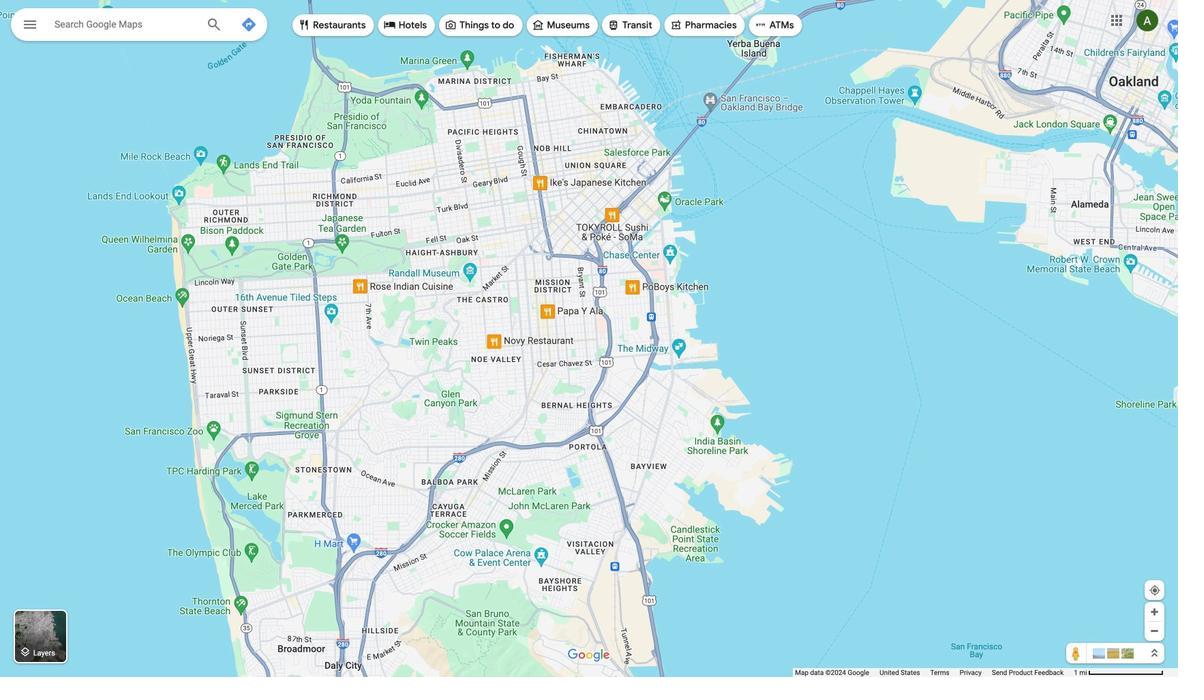 Task type: vqa. For each thing, say whether or not it's contained in the screenshot.
google account: augustus odena  
(augustus@adept.ai) icon on the top right
yes



Task type: describe. For each thing, give the bounding box(es) containing it.
show your location image
[[1149, 584, 1161, 597]]

zoom out image
[[1150, 626, 1160, 636]]

google account: augustus odena  
(augustus@adept.ai) image
[[1137, 10, 1159, 31]]



Task type: locate. For each thing, give the bounding box(es) containing it.
none search field inside google maps element
[[11, 8, 267, 45]]

zoom in image
[[1150, 607, 1160, 617]]

show street view coverage image
[[1067, 643, 1087, 664]]

None search field
[[11, 8, 267, 45]]

google maps element
[[0, 0, 1179, 677]]

None field
[[55, 16, 195, 32]]

none field inside search google maps field
[[55, 16, 195, 32]]

Search Google Maps field
[[11, 8, 267, 45]]



